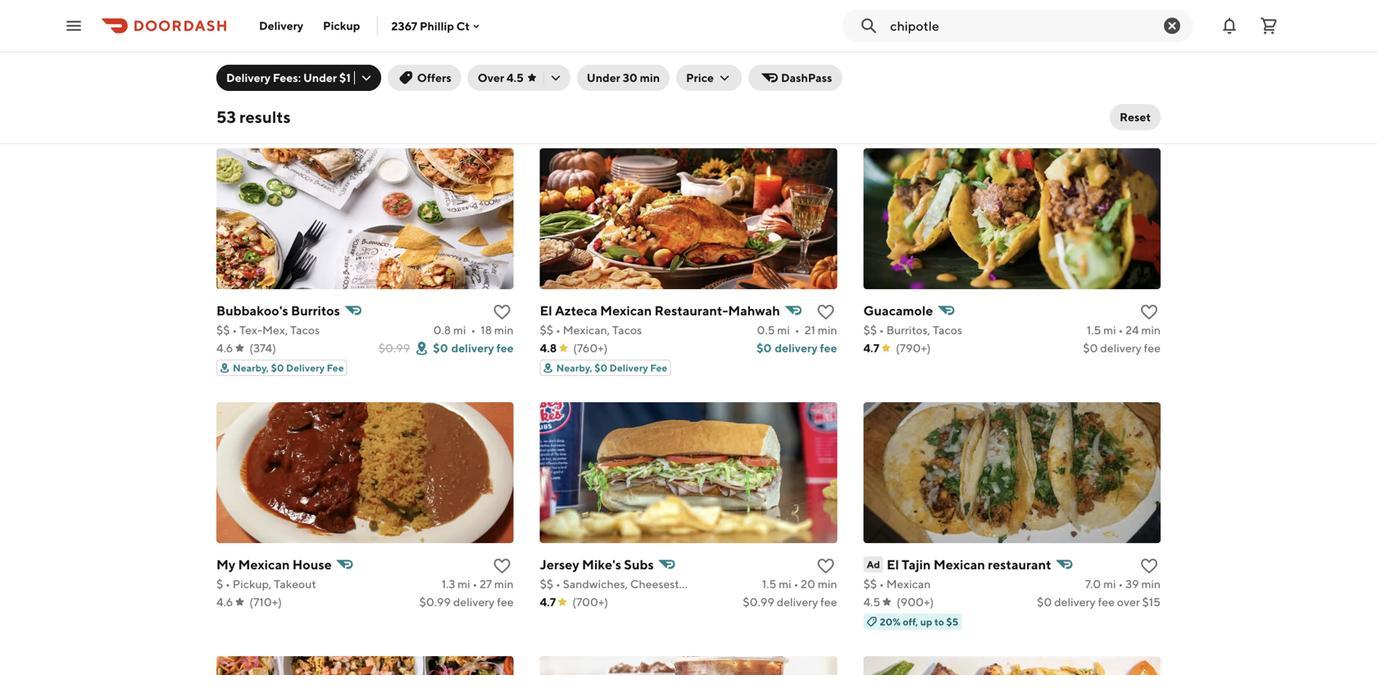 Task type: describe. For each thing, give the bounding box(es) containing it.
delivery for $$ • burritos, tacos
[[1101, 342, 1142, 355]]

tajin
[[902, 557, 931, 573]]

4.6 for my mexican house
[[216, 596, 233, 609]]

1.5 for jersey mike's subs
[[762, 578, 777, 591]]

dashpass
[[781, 71, 833, 84]]

fee for burritos
[[327, 362, 344, 374]]

$$ • mexican, tacos
[[540, 323, 642, 337]]

ad
[[867, 559, 880, 571]]

tex-
[[239, 323, 262, 337]]

$​0 delivery fee
[[1083, 342, 1161, 355]]

delivery down 0.5 mi • 21 min
[[775, 342, 818, 355]]

7.0 mi • 39 min
[[1085, 578, 1161, 591]]

ct
[[457, 19, 470, 33]]

(760+)
[[573, 342, 608, 355]]

bubbakoo's
[[216, 303, 288, 319]]

$​0 for $​0 delivery fee
[[1083, 342, 1098, 355]]

over 4.5 button
[[468, 65, 571, 91]]

over 4.5
[[478, 71, 524, 84]]

1 $0 delivery fee from the left
[[433, 342, 514, 355]]

clear search input image
[[1163, 16, 1182, 36]]

• left 27
[[473, 578, 478, 591]]

$5
[[947, 617, 959, 628]]

• left 21
[[795, 323, 800, 337]]

delivery down $$ • mexican, tacos
[[610, 362, 648, 374]]

nearby, $0 delivery fee for azteca
[[556, 362, 668, 374]]

7.0
[[1085, 578, 1101, 591]]

open menu image
[[64, 16, 84, 36]]

over
[[1117, 596, 1140, 609]]

1 under from the left
[[303, 71, 337, 84]]

delivery button
[[249, 13, 313, 39]]

0 items, open order cart image
[[1259, 16, 1279, 36]]

off,
[[903, 617, 919, 628]]

click to add this store to your saved list image
[[493, 303, 512, 322]]

39
[[1126, 578, 1139, 591]]

$$ for guacamole
[[864, 323, 877, 337]]

$15
[[1143, 596, 1161, 609]]

$$ for bubbakoo's burritos
[[216, 323, 230, 337]]

0.8
[[433, 323, 451, 337]]

20%
[[880, 617, 901, 628]]

fee for $$ • burritos, tacos
[[1144, 342, 1161, 355]]

30
[[623, 71, 638, 84]]

$1
[[339, 71, 351, 84]]

burritos
[[291, 303, 340, 319]]

delivery left fees:
[[226, 71, 271, 84]]

offers
[[417, 71, 452, 84]]

min for 7.0 mi • 39 min
[[1142, 578, 1161, 591]]

house
[[293, 557, 332, 573]]

min for 0.8 mi • 18 min
[[494, 323, 514, 337]]

reset
[[1120, 110, 1151, 124]]

$0 down (760+)
[[595, 362, 608, 374]]

0.5
[[757, 323, 775, 337]]

tacos for el azteca mexican restaurant-mahwah
[[612, 323, 642, 337]]

27
[[480, 578, 492, 591]]

mi for 24
[[1104, 323, 1116, 337]]

nearby, for el
[[556, 362, 593, 374]]

pickup
[[323, 19, 360, 32]]

bubbakoo's burritos
[[216, 303, 340, 319]]

1.3 mi • 27 min
[[442, 578, 514, 591]]

ad el tajin mexican restaurant
[[867, 557, 1052, 573]]

4.7 for jersey mike's subs
[[540, 596, 556, 609]]

notification bell image
[[1220, 16, 1240, 36]]

delivery inside button
[[259, 19, 303, 32]]

mi for 21
[[777, 323, 790, 337]]

4.7 for guacamole
[[864, 342, 880, 355]]

subs
[[624, 557, 654, 573]]

53
[[216, 107, 236, 127]]

jersey
[[540, 557, 579, 573]]

nearby, for bubbakoo's
[[233, 362, 269, 374]]

delivery down mex,
[[286, 362, 325, 374]]

• right '$'
[[226, 578, 230, 591]]

my
[[216, 557, 236, 573]]

under 30 min button
[[577, 65, 670, 91]]

click to add this store to your saved list image for my mexican house
[[493, 557, 512, 576]]

mi for 39
[[1104, 578, 1116, 591]]

min inside button
[[640, 71, 660, 84]]

2 $0 delivery fee from the left
[[757, 342, 837, 355]]

restaurant-
[[655, 303, 728, 319]]

$0.99 delivery fee for jersey mike's subs
[[743, 596, 837, 609]]

$​0 for $​0 delivery fee over $15
[[1037, 596, 1052, 609]]

(374)
[[250, 342, 276, 355]]

el azteca mexican restaurant-mahwah
[[540, 303, 780, 319]]

delivery down 0.8 mi • 18 min
[[452, 342, 494, 355]]

delivery fees: under $1
[[226, 71, 351, 84]]

1.5 for guacamole
[[1087, 323, 1101, 337]]

20% off, up to $5
[[880, 617, 959, 628]]

2367 phillip ct button
[[391, 19, 483, 33]]

• left the 20
[[794, 578, 799, 591]]

mexican up '(900+)' at the bottom
[[887, 578, 931, 591]]

$$ for el azteca mexican restaurant-mahwah
[[540, 323, 554, 337]]

24
[[1126, 323, 1139, 337]]

price button
[[677, 65, 742, 91]]

• left 24 in the top of the page
[[1119, 323, 1124, 337]]

1 horizontal spatial el
[[887, 557, 899, 573]]

Store search: begin typing to search for stores available on DoorDash text field
[[891, 17, 1146, 35]]

fee for $$ • sandwiches, cheesesteaks
[[821, 596, 837, 609]]

to
[[935, 617, 945, 628]]

2367
[[391, 19, 417, 33]]

azteca
[[555, 303, 598, 319]]

under inside button
[[587, 71, 621, 84]]

mexican,
[[563, 323, 610, 337]]

• down guacamole
[[880, 323, 884, 337]]

restaurant
[[988, 557, 1052, 573]]



Task type: vqa. For each thing, say whether or not it's contained in the screenshot.
Over 4.5 button
yes



Task type: locate. For each thing, give the bounding box(es) containing it.
burritos,
[[887, 323, 931, 337]]

1 nearby, from the left
[[233, 362, 269, 374]]

1 horizontal spatial tacos
[[612, 323, 642, 337]]

4.8
[[540, 342, 557, 355]]

el left azteca
[[540, 303, 552, 319]]

$0 down 0.5
[[757, 342, 772, 355]]

1 horizontal spatial fee
[[650, 362, 668, 374]]

$$ up 4.8
[[540, 323, 554, 337]]

mi
[[453, 323, 466, 337], [777, 323, 790, 337], [1104, 323, 1116, 337], [458, 578, 470, 591], [779, 578, 792, 591], [1104, 578, 1116, 591]]

mi for 27
[[458, 578, 470, 591]]

1.3
[[442, 578, 455, 591]]

click to add this store to your saved list image up 7.0 mi • 39 min
[[1140, 557, 1159, 576]]

1 horizontal spatial $0.99
[[419, 596, 451, 609]]

(790+)
[[896, 342, 931, 355]]

under left $1
[[303, 71, 337, 84]]

phillip
[[420, 19, 454, 33]]

0 horizontal spatial el
[[540, 303, 552, 319]]

under
[[303, 71, 337, 84], [587, 71, 621, 84]]

el right ad at the bottom right
[[887, 557, 899, 573]]

fee
[[497, 342, 514, 355], [820, 342, 837, 355], [1144, 342, 1161, 355], [497, 596, 514, 609], [821, 596, 837, 609], [1098, 596, 1115, 609]]

reset button
[[1110, 104, 1161, 130]]

mi for 18
[[453, 323, 466, 337]]

delivery for $$ • sandwiches, cheesesteaks
[[777, 596, 818, 609]]

0 horizontal spatial fee
[[327, 362, 344, 374]]

$​0 down restaurant
[[1037, 596, 1052, 609]]

4.6
[[216, 342, 233, 355], [216, 596, 233, 609]]

4.5 right "over"
[[507, 71, 524, 84]]

1 vertical spatial 4.6
[[216, 596, 233, 609]]

nearby, $0 delivery fee down (760+)
[[556, 362, 668, 374]]

delivery
[[452, 342, 494, 355], [775, 342, 818, 355], [1101, 342, 1142, 355], [453, 596, 495, 609], [777, 596, 818, 609], [1055, 596, 1096, 609]]

$$ • burritos, tacos
[[864, 323, 963, 337]]

delivery
[[259, 19, 303, 32], [226, 71, 271, 84], [286, 362, 325, 374], [610, 362, 648, 374]]

fee for $$ • mexican
[[1098, 596, 1115, 609]]

1 horizontal spatial 4.7
[[864, 342, 880, 355]]

$$ • mexican
[[864, 578, 931, 591]]

fee down click to add this store to your saved list image
[[497, 342, 514, 355]]

price
[[686, 71, 714, 84]]

0 horizontal spatial tacos
[[290, 323, 320, 337]]

1 horizontal spatial $0 delivery fee
[[757, 342, 837, 355]]

4.5 inside "button"
[[507, 71, 524, 84]]

fee
[[327, 362, 344, 374], [650, 362, 668, 374]]

• up 4.8
[[556, 323, 561, 337]]

• down ad at the bottom right
[[880, 578, 884, 591]]

mexican right 'tajin'
[[934, 557, 986, 573]]

fee down 1.5 mi • 20 min
[[821, 596, 837, 609]]

min right the 20
[[818, 578, 837, 591]]

delivery down the 1.3 mi • 27 min
[[453, 596, 495, 609]]

1 $0.99 delivery fee from the left
[[419, 596, 514, 609]]

nearby, down (374)
[[233, 362, 269, 374]]

pickup,
[[233, 578, 272, 591]]

0 horizontal spatial nearby, $0 delivery fee
[[233, 362, 344, 374]]

$0 delivery fee
[[433, 342, 514, 355], [757, 342, 837, 355]]

nearby, $0 delivery fee for burritos
[[233, 362, 344, 374]]

click to add this store to your saved list image up 0.5 mi • 21 min
[[816, 303, 836, 322]]

2 fee from the left
[[650, 362, 668, 374]]

click to add this store to your saved list image
[[816, 303, 836, 322], [1140, 303, 1159, 322], [493, 557, 512, 576], [816, 557, 836, 576], [1140, 557, 1159, 576]]

fee for azteca
[[650, 362, 668, 374]]

click to add this store to your saved list image for jersey mike's subs
[[816, 557, 836, 576]]

$$
[[216, 323, 230, 337], [540, 323, 554, 337], [864, 323, 877, 337], [540, 578, 554, 591], [864, 578, 877, 591]]

fee down el azteca mexican restaurant-mahwah
[[650, 362, 668, 374]]

1.5 mi • 24 min
[[1087, 323, 1161, 337]]

$$ down ad at the bottom right
[[864, 578, 877, 591]]

mexican up $$ • mexican, tacos
[[600, 303, 652, 319]]

min for 1.5 mi • 24 min
[[1142, 323, 1161, 337]]

$0 delivery fee down 0.5 mi • 21 min
[[757, 342, 837, 355]]

offers button
[[388, 65, 461, 91]]

0 vertical spatial $​0
[[1083, 342, 1098, 355]]

2 tacos from the left
[[612, 323, 642, 337]]

$0.99 for my mexican house
[[419, 596, 451, 609]]

0 vertical spatial 1.5
[[1087, 323, 1101, 337]]

delivery down 1.5 mi • 24 min
[[1101, 342, 1142, 355]]

$$ down "jersey"
[[540, 578, 554, 591]]

delivery for $ • pickup, takeout
[[453, 596, 495, 609]]

0.8 mi • 18 min
[[433, 323, 514, 337]]

• left 39
[[1119, 578, 1124, 591]]

fee down the 1.3 mi • 27 min
[[497, 596, 514, 609]]

click to add this store to your saved list image for el azteca mexican restaurant-mahwah
[[816, 303, 836, 322]]

1 horizontal spatial nearby,
[[556, 362, 593, 374]]

mi left the 20
[[779, 578, 792, 591]]

2367 phillip ct
[[391, 19, 470, 33]]

0 vertical spatial 4.7
[[864, 342, 880, 355]]

3 tacos from the left
[[933, 323, 963, 337]]

4.5 up 20%
[[864, 596, 881, 609]]

(900+)
[[897, 596, 934, 609]]

min right 21
[[818, 323, 837, 337]]

53 results
[[216, 107, 291, 127]]

1 horizontal spatial nearby, $0 delivery fee
[[556, 362, 668, 374]]

0 horizontal spatial under
[[303, 71, 337, 84]]

1 vertical spatial 4.5
[[864, 596, 881, 609]]

$0.99 delivery fee for my mexican house
[[419, 596, 514, 609]]

$​0
[[1083, 342, 1098, 355], [1037, 596, 1052, 609]]

tacos
[[290, 323, 320, 337], [612, 323, 642, 337], [933, 323, 963, 337]]

tacos down burritos
[[290, 323, 320, 337]]

fee for $ • pickup, takeout
[[497, 596, 514, 609]]

1 horizontal spatial 4.5
[[864, 596, 881, 609]]

my mexican house
[[216, 557, 332, 573]]

under 30 min
[[587, 71, 660, 84]]

2 under from the left
[[587, 71, 621, 84]]

0 horizontal spatial nearby,
[[233, 362, 269, 374]]

mexican up "$ • pickup, takeout"
[[238, 557, 290, 573]]

nearby, down (760+)
[[556, 362, 593, 374]]

4.5
[[507, 71, 524, 84], [864, 596, 881, 609]]

18
[[481, 323, 492, 337]]

$0.99 for jersey mike's subs
[[743, 596, 775, 609]]

mi for 20
[[779, 578, 792, 591]]

1 4.6 from the top
[[216, 342, 233, 355]]

$0.99
[[379, 342, 410, 355], [419, 596, 451, 609], [743, 596, 775, 609]]

dashpass button
[[749, 65, 842, 91]]

fee down burritos
[[327, 362, 344, 374]]

mi right '0.8'
[[453, 323, 466, 337]]

1.5
[[1087, 323, 1101, 337], [762, 578, 777, 591]]

min up $15
[[1142, 578, 1161, 591]]

$0 down (374)
[[271, 362, 284, 374]]

mi right 1.3
[[458, 578, 470, 591]]

$0 down '0.8'
[[433, 342, 448, 355]]

2 nearby, from the left
[[556, 362, 593, 374]]

fee left over
[[1098, 596, 1115, 609]]

•
[[232, 323, 237, 337], [471, 323, 476, 337], [556, 323, 561, 337], [795, 323, 800, 337], [880, 323, 884, 337], [1119, 323, 1124, 337], [226, 578, 230, 591], [473, 578, 478, 591], [556, 578, 561, 591], [794, 578, 799, 591], [880, 578, 884, 591], [1119, 578, 1124, 591]]

takeout
[[274, 578, 316, 591]]

0 horizontal spatial 1.5
[[762, 578, 777, 591]]

0.5 mi • 21 min
[[757, 323, 837, 337]]

$0.99 delivery fee down the 1.3 mi • 27 min
[[419, 596, 514, 609]]

2 horizontal spatial tacos
[[933, 323, 963, 337]]

$ • pickup, takeout
[[216, 578, 316, 591]]

• left tex-
[[232, 323, 237, 337]]

$$ left tex-
[[216, 323, 230, 337]]

$0.99 delivery fee down 1.5 mi • 20 min
[[743, 596, 837, 609]]

0 horizontal spatial $​0
[[1037, 596, 1052, 609]]

guacamole
[[864, 303, 933, 319]]

0 vertical spatial 4.5
[[507, 71, 524, 84]]

1 tacos from the left
[[290, 323, 320, 337]]

2 nearby, $0 delivery fee from the left
[[556, 362, 668, 374]]

tacos right burritos,
[[933, 323, 963, 337]]

min for 0.5 mi • 21 min
[[818, 323, 837, 337]]

• left 18
[[471, 323, 476, 337]]

up
[[921, 617, 933, 628]]

$0.99 delivery fee
[[419, 596, 514, 609], [743, 596, 837, 609]]

1.5 up "$​0 delivery fee"
[[1087, 323, 1101, 337]]

1 vertical spatial el
[[887, 557, 899, 573]]

$​0 down 1.5 mi • 24 min
[[1083, 342, 1098, 355]]

1 horizontal spatial $​0
[[1083, 342, 1098, 355]]

0 vertical spatial el
[[540, 303, 552, 319]]

$$ for jersey mike's subs
[[540, 578, 554, 591]]

$​0 delivery fee over $15
[[1037, 596, 1161, 609]]

click to add this store to your saved list image up 1.5 mi • 24 min
[[1140, 303, 1159, 322]]

21
[[805, 323, 816, 337]]

0 horizontal spatial 4.5
[[507, 71, 524, 84]]

el
[[540, 303, 552, 319], [887, 557, 899, 573]]

over
[[478, 71, 504, 84]]

1 nearby, $0 delivery fee from the left
[[233, 362, 344, 374]]

mike's
[[582, 557, 622, 573]]

under left 30
[[587, 71, 621, 84]]

20
[[801, 578, 816, 591]]

mex,
[[262, 323, 288, 337]]

$
[[216, 578, 223, 591]]

tacos for guacamole
[[933, 323, 963, 337]]

4.6 left (374)
[[216, 342, 233, 355]]

1 horizontal spatial under
[[587, 71, 621, 84]]

4.6 down '$'
[[216, 596, 233, 609]]

$0
[[433, 342, 448, 355], [757, 342, 772, 355], [271, 362, 284, 374], [595, 362, 608, 374]]

$$ • sandwiches, cheesesteaks
[[540, 578, 703, 591]]

1 vertical spatial $​0
[[1037, 596, 1052, 609]]

$$ down guacamole
[[864, 323, 877, 337]]

1 fee from the left
[[327, 362, 344, 374]]

4.6 for bubbakoo's burritos
[[216, 342, 233, 355]]

min right 24 in the top of the page
[[1142, 323, 1161, 337]]

1 horizontal spatial 1.5
[[1087, 323, 1101, 337]]

nearby, $0 delivery fee down (374)
[[233, 362, 344, 374]]

cheesesteaks
[[630, 578, 703, 591]]

nearby,
[[233, 362, 269, 374], [556, 362, 593, 374]]

2 4.6 from the top
[[216, 596, 233, 609]]

nearby, $0 delivery fee
[[233, 362, 344, 374], [556, 362, 668, 374]]

4.7 down "jersey"
[[540, 596, 556, 609]]

(710+)
[[250, 596, 282, 609]]

2 $0.99 delivery fee from the left
[[743, 596, 837, 609]]

1.5 mi • 20 min
[[762, 578, 837, 591]]

delivery down 1.5 mi • 20 min
[[777, 596, 818, 609]]

1.5 left the 20
[[762, 578, 777, 591]]

click to add this store to your saved list image up the 1.3 mi • 27 min
[[493, 557, 512, 576]]

0 horizontal spatial $0.99
[[379, 342, 410, 355]]

fee down 1.5 mi • 24 min
[[1144, 342, 1161, 355]]

0 horizontal spatial 4.7
[[540, 596, 556, 609]]

0 vertical spatial 4.6
[[216, 342, 233, 355]]

fee down 0.5 mi • 21 min
[[820, 342, 837, 355]]

min for 1.5 mi • 20 min
[[818, 578, 837, 591]]

1 horizontal spatial $0.99 delivery fee
[[743, 596, 837, 609]]

$$ • tex-mex, tacos
[[216, 323, 320, 337]]

mahwah
[[728, 303, 780, 319]]

fees:
[[273, 71, 301, 84]]

delivery down 7.0
[[1055, 596, 1096, 609]]

2 horizontal spatial $0.99
[[743, 596, 775, 609]]

tacos down el azteca mexican restaurant-mahwah
[[612, 323, 642, 337]]

sandwiches,
[[563, 578, 628, 591]]

mi right 0.5
[[777, 323, 790, 337]]

delivery up fees:
[[259, 19, 303, 32]]

min right 18
[[494, 323, 514, 337]]

• down "jersey"
[[556, 578, 561, 591]]

click to add this store to your saved list image for guacamole
[[1140, 303, 1159, 322]]

min right 30
[[640, 71, 660, 84]]

mexican
[[600, 303, 652, 319], [238, 557, 290, 573], [934, 557, 986, 573], [887, 578, 931, 591]]

jersey mike's subs
[[540, 557, 654, 573]]

mi right 7.0
[[1104, 578, 1116, 591]]

pickup button
[[313, 13, 370, 39]]

$0 delivery fee down 0.8 mi • 18 min
[[433, 342, 514, 355]]

0 horizontal spatial $0.99 delivery fee
[[419, 596, 514, 609]]

1 vertical spatial 1.5
[[762, 578, 777, 591]]

0 horizontal spatial $0 delivery fee
[[433, 342, 514, 355]]

(700+)
[[573, 596, 608, 609]]

4.7 left (790+)
[[864, 342, 880, 355]]

min for 1.3 mi • 27 min
[[494, 578, 514, 591]]

delivery for $$ • mexican
[[1055, 596, 1096, 609]]

results
[[239, 107, 291, 127]]

1 vertical spatial 4.7
[[540, 596, 556, 609]]

click to add this store to your saved list image up 1.5 mi • 20 min
[[816, 557, 836, 576]]

min right 27
[[494, 578, 514, 591]]

mi up "$​0 delivery fee"
[[1104, 323, 1116, 337]]



